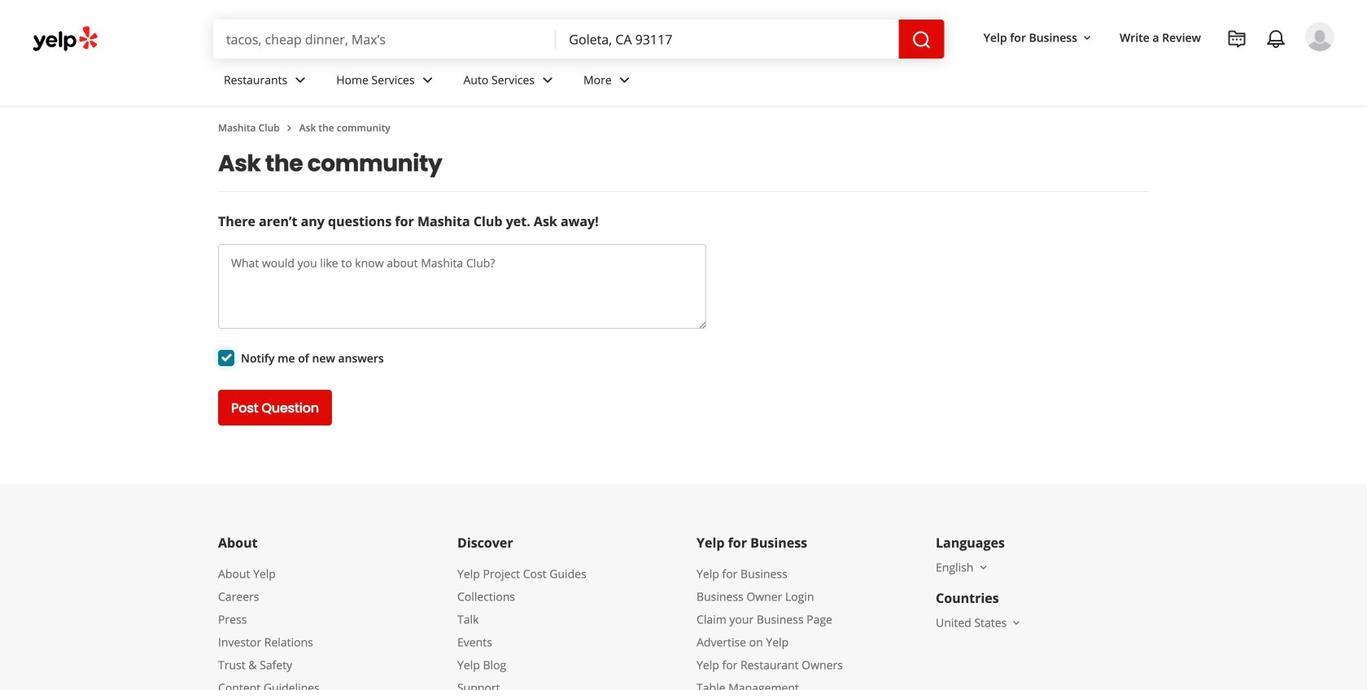 Task type: locate. For each thing, give the bounding box(es) containing it.
1 horizontal spatial 24 chevron down v2 image
[[418, 70, 438, 90]]

24 chevron down v2 image
[[291, 70, 310, 90], [418, 70, 438, 90], [615, 70, 635, 90]]

2 none field from the left
[[569, 30, 886, 48]]

0 horizontal spatial none field
[[226, 30, 543, 48]]

1 24 chevron down v2 image from the left
[[291, 70, 310, 90]]

greg r. image
[[1306, 22, 1335, 51]]

24 chevron down v2 image right 24 chevron down v2 icon
[[615, 70, 635, 90]]

search image
[[912, 30, 932, 50]]

2 horizontal spatial 16 chevron down v2 image
[[1081, 31, 1094, 45]]

1 horizontal spatial 16 chevron down v2 image
[[1010, 616, 1023, 629]]

None field
[[226, 30, 543, 48], [569, 30, 886, 48]]

1 vertical spatial 16 chevron down v2 image
[[977, 561, 990, 574]]

0 horizontal spatial 24 chevron down v2 image
[[291, 70, 310, 90]]

2 horizontal spatial 24 chevron down v2 image
[[615, 70, 635, 90]]

What would you like to know about Mashita Club? text field
[[218, 244, 707, 329]]

0 vertical spatial 16 chevron down v2 image
[[1081, 31, 1094, 45]]

Near text field
[[569, 30, 886, 48]]

16 chevron right v2 image
[[283, 122, 296, 135]]

none field near
[[569, 30, 886, 48]]

projects image
[[1228, 29, 1247, 49]]

24 chevron down v2 image up 16 chevron right v2 image
[[291, 70, 310, 90]]

24 chevron down v2 image
[[538, 70, 558, 90]]

notifications image
[[1267, 29, 1286, 49]]

24 chevron down v2 image down the find text box
[[418, 70, 438, 90]]

16 chevron down v2 image
[[1081, 31, 1094, 45], [977, 561, 990, 574], [1010, 616, 1023, 629]]

none field the find
[[226, 30, 543, 48]]

1 none field from the left
[[226, 30, 543, 48]]

1 horizontal spatial none field
[[569, 30, 886, 48]]

None search field
[[213, 20, 948, 59]]

Find text field
[[226, 30, 543, 48]]



Task type: vqa. For each thing, say whether or not it's contained in the screenshot.
Plz to the top
no



Task type: describe. For each thing, give the bounding box(es) containing it.
3 24 chevron down v2 image from the left
[[615, 70, 635, 90]]

business categories element
[[211, 59, 1335, 106]]

2 vertical spatial 16 chevron down v2 image
[[1010, 616, 1023, 629]]

user actions element
[[971, 20, 1358, 120]]

16 chevron down v2 image inside user actions element
[[1081, 31, 1094, 45]]

2 24 chevron down v2 image from the left
[[418, 70, 438, 90]]

0 horizontal spatial 16 chevron down v2 image
[[977, 561, 990, 574]]



